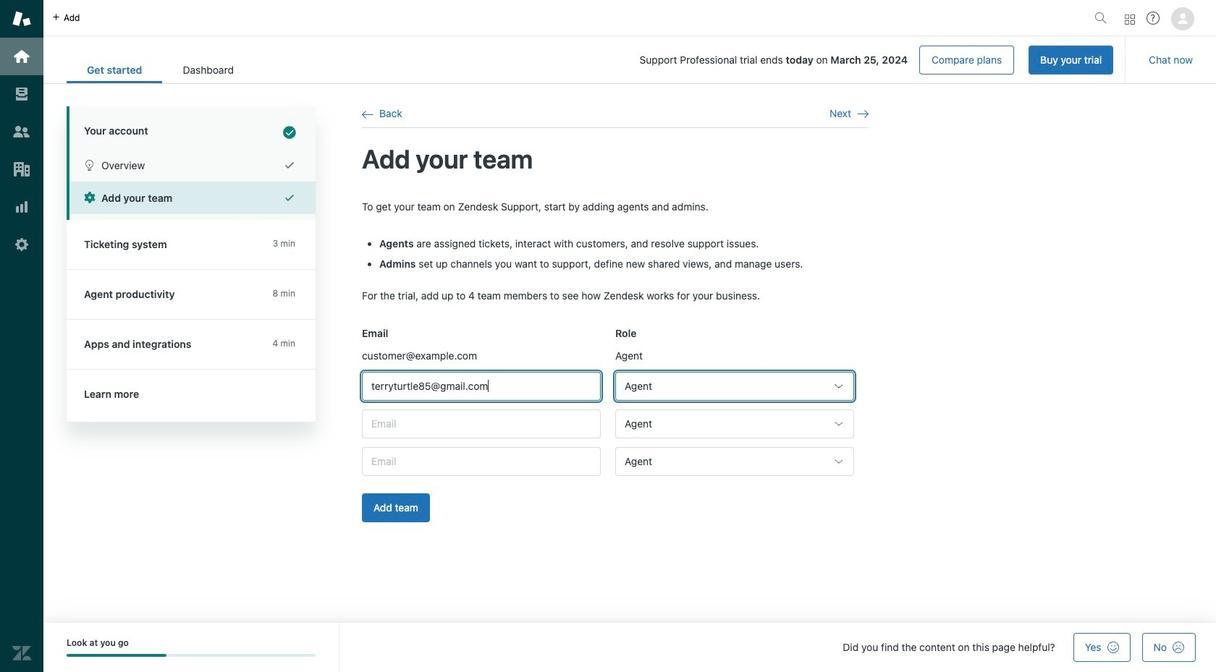 Task type: describe. For each thing, give the bounding box(es) containing it.
March 25, 2024 text field
[[831, 54, 908, 66]]

zendesk products image
[[1125, 14, 1135, 24]]

organizations image
[[12, 160, 31, 179]]

views image
[[12, 85, 31, 104]]

reporting image
[[12, 198, 31, 216]]

2 email field from the top
[[362, 410, 601, 439]]



Task type: vqa. For each thing, say whether or not it's contained in the screenshot.
Get help image
yes



Task type: locate. For each thing, give the bounding box(es) containing it.
0 vertical spatial email field
[[362, 372, 601, 401]]

main element
[[0, 0, 43, 673]]

1 vertical spatial email field
[[362, 410, 601, 439]]

1 email field from the top
[[362, 372, 601, 401]]

2 vertical spatial email field
[[362, 447, 601, 476]]

get help image
[[1147, 12, 1160, 25]]

get started image
[[12, 47, 31, 66]]

Email field
[[362, 372, 601, 401], [362, 410, 601, 439], [362, 447, 601, 476]]

tab
[[163, 56, 254, 83]]

admin image
[[12, 235, 31, 254]]

zendesk support image
[[12, 9, 31, 28]]

zendesk image
[[12, 644, 31, 663]]

tab list
[[67, 56, 254, 83]]

3 email field from the top
[[362, 447, 601, 476]]

progress bar
[[67, 655, 316, 658]]

customers image
[[12, 122, 31, 141]]

heading
[[67, 106, 316, 149]]



